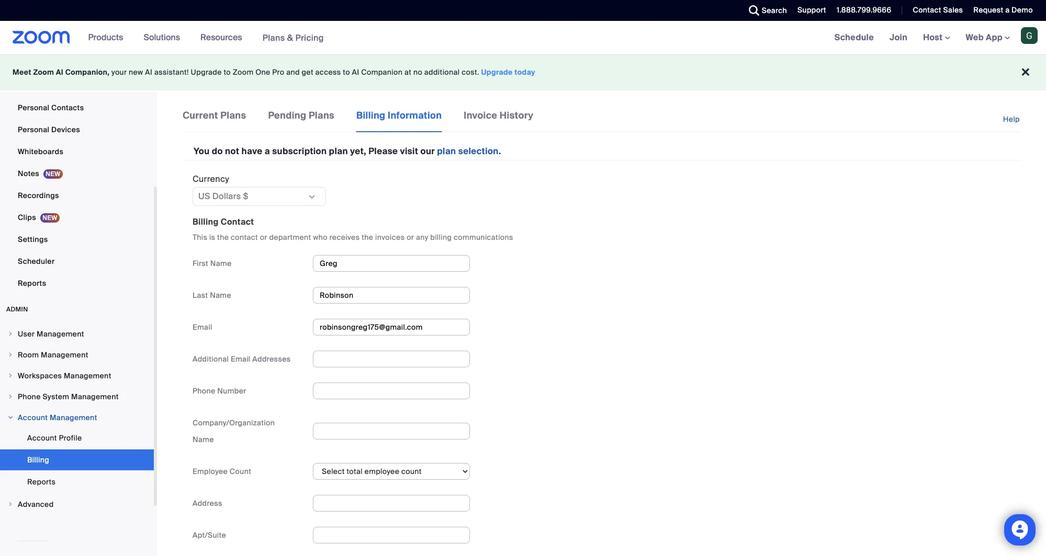 Task type: vqa. For each thing, say whether or not it's contained in the screenshot.
More options for Me-We-Us Retrospective icon
no



Task type: locate. For each thing, give the bounding box(es) containing it.
reports link
[[0, 273, 154, 294], [0, 472, 154, 493]]

product information navigation
[[80, 21, 332, 55]]

right image
[[7, 352, 14, 358], [7, 394, 14, 400], [7, 415, 14, 421]]

phone system management menu item
[[0, 387, 154, 407]]

management inside 'workspaces management' menu item
[[64, 372, 111, 381]]

0 horizontal spatial ai
[[56, 68, 63, 77]]

2 ai from the left
[[145, 68, 152, 77]]

0 horizontal spatial plans
[[220, 109, 246, 122]]

0 vertical spatial right image
[[7, 352, 14, 358]]

1 vertical spatial account
[[27, 434, 57, 443]]

0 horizontal spatial to
[[224, 68, 231, 77]]

notes link
[[0, 163, 154, 184]]

0 horizontal spatial upgrade
[[191, 68, 222, 77]]

.
[[499, 145, 501, 157]]

solutions
[[144, 32, 180, 43]]

1 horizontal spatial to
[[343, 68, 350, 77]]

right image
[[7, 331, 14, 338], [7, 373, 14, 379], [7, 502, 14, 508]]

phone number
[[193, 387, 246, 396]]

2 vertical spatial name
[[193, 435, 214, 445]]

email right additional
[[231, 355, 250, 364]]

3 right image from the top
[[7, 502, 14, 508]]

zoom logo image
[[13, 31, 70, 44]]

banner containing products
[[0, 21, 1046, 55]]

0 vertical spatial billing
[[356, 109, 385, 122]]

first name
[[193, 259, 232, 268]]

name inside the company/organization name
[[193, 435, 214, 445]]

0 vertical spatial personal
[[18, 103, 49, 113]]

management inside account management menu item
[[50, 413, 97, 423]]

1 plan from the left
[[329, 145, 348, 157]]

0 horizontal spatial or
[[260, 233, 267, 242]]

2 upgrade from the left
[[481, 68, 513, 77]]

management up room management
[[37, 330, 84, 339]]

billing contact this is the contact or department who receives the invoices or any billing communications
[[193, 217, 513, 242]]

2 horizontal spatial billing
[[356, 109, 385, 122]]

reports up advanced
[[27, 478, 56, 487]]

plan
[[329, 145, 348, 157], [437, 145, 456, 157]]

phone down meet
[[18, 81, 41, 91]]

0 horizontal spatial zoom
[[33, 68, 54, 77]]

account down account management
[[27, 434, 57, 443]]

whiteboards
[[18, 147, 63, 156]]

reports down the scheduler
[[18, 279, 46, 288]]

0 horizontal spatial billing
[[27, 456, 49, 465]]

plans & pricing link
[[263, 32, 324, 43], [263, 32, 324, 43]]

workspaces management menu item
[[0, 366, 154, 386]]

to right access
[[343, 68, 350, 77]]

1 horizontal spatial plan
[[437, 145, 456, 157]]

1 horizontal spatial or
[[407, 233, 414, 242]]

1 horizontal spatial ai
[[145, 68, 152, 77]]

who
[[313, 233, 328, 242]]

assistant!
[[154, 68, 189, 77]]

room management menu item
[[0, 345, 154, 365]]

admin
[[6, 306, 28, 314]]

management up workspaces management at bottom
[[41, 351, 88, 360]]

phone left number
[[193, 387, 215, 396]]

right image inside user management menu item
[[7, 331, 14, 338]]

ai left the companion, in the left top of the page
[[56, 68, 63, 77]]

1 horizontal spatial a
[[1005, 5, 1010, 15]]

0 horizontal spatial contact
[[221, 217, 254, 228]]

account inside menu
[[27, 434, 57, 443]]

1 reports link from the top
[[0, 273, 154, 294]]

yet,
[[350, 145, 366, 157]]

0 vertical spatial email
[[193, 323, 212, 332]]

management inside user management menu item
[[37, 330, 84, 339]]

devices
[[51, 125, 80, 134]]

to down resources dropdown button
[[224, 68, 231, 77]]

billing for information
[[356, 109, 385, 122]]

0 horizontal spatial plan
[[329, 145, 348, 157]]

0 horizontal spatial a
[[265, 145, 270, 157]]

2 right image from the top
[[7, 373, 14, 379]]

management up account management menu item in the left of the page
[[71, 392, 119, 402]]

2 right image from the top
[[7, 394, 14, 400]]

1 horizontal spatial email
[[231, 355, 250, 364]]

1 horizontal spatial billing
[[193, 217, 219, 228]]

admin menu menu
[[0, 324, 154, 516]]

2 vertical spatial right image
[[7, 415, 14, 421]]

0 vertical spatial name
[[210, 259, 232, 268]]

pro
[[272, 68, 284, 77]]

0 vertical spatial reports
[[18, 279, 46, 288]]

a right have at top
[[265, 145, 270, 157]]

contact sales link
[[905, 0, 966, 21], [913, 5, 963, 15]]

phone for phone system management
[[18, 392, 41, 402]]

plan right our at the left of the page
[[437, 145, 456, 157]]

1 horizontal spatial the
[[362, 233, 373, 242]]

contact up contact
[[221, 217, 254, 228]]

personal up personal devices
[[18, 103, 49, 113]]

the right is
[[217, 233, 229, 242]]

3 ai from the left
[[352, 68, 359, 77]]

right image left advanced
[[7, 502, 14, 508]]

billing inside the billing contact this is the contact or department who receives the invoices or any billing communications
[[193, 217, 219, 228]]

get
[[302, 68, 313, 77]]

personal menu menu
[[0, 0, 154, 295]]

0 vertical spatial reports link
[[0, 273, 154, 294]]

count
[[230, 467, 251, 477]]

management up profile
[[50, 413, 97, 423]]

web app button
[[966, 32, 1010, 43]]

meet zoom ai companion, your new ai assistant! upgrade to zoom one pro and get access to ai companion at no additional cost. upgrade today
[[13, 68, 535, 77]]

name right first
[[210, 259, 232, 268]]

plans & pricing
[[263, 32, 324, 43]]

plans right the 'current'
[[220, 109, 246, 122]]

account up account profile
[[18, 413, 48, 423]]

right image left user
[[7, 331, 14, 338]]

2 horizontal spatial ai
[[352, 68, 359, 77]]

2 vertical spatial billing
[[27, 456, 49, 465]]

join link
[[882, 21, 915, 54]]

visit
[[400, 145, 418, 157]]

scheduler
[[18, 257, 55, 266]]

1 horizontal spatial plans
[[263, 32, 285, 43]]

right image left system
[[7, 394, 14, 400]]

account inside menu item
[[18, 413, 48, 423]]

pricing
[[295, 32, 324, 43]]

phone down workspaces
[[18, 392, 41, 402]]

management inside room management menu item
[[41, 351, 88, 360]]

request a demo link
[[966, 0, 1046, 21], [974, 5, 1033, 15]]

banner
[[0, 21, 1046, 55]]

email down last
[[193, 323, 212, 332]]

1 horizontal spatial upgrade
[[481, 68, 513, 77]]

1 vertical spatial right image
[[7, 394, 14, 400]]

notes
[[18, 169, 39, 178]]

or
[[260, 233, 267, 242], [407, 233, 414, 242]]

account management menu
[[0, 428, 154, 494]]

help link
[[1003, 109, 1021, 130]]

right image inside 'workspaces management' menu item
[[7, 373, 14, 379]]

a
[[1005, 5, 1010, 15], [265, 145, 270, 157]]

1 horizontal spatial contact
[[913, 5, 941, 15]]

2 reports link from the top
[[0, 472, 154, 493]]

1 right image from the top
[[7, 331, 14, 338]]

billing up please
[[356, 109, 385, 122]]

solutions button
[[144, 21, 185, 54]]

1 to from the left
[[224, 68, 231, 77]]

billing information
[[356, 109, 442, 122]]

or right contact
[[260, 233, 267, 242]]

name for company/organization name
[[193, 435, 214, 445]]

request
[[974, 5, 1003, 15]]

right image left workspaces
[[7, 373, 14, 379]]

billing down account profile
[[27, 456, 49, 465]]

billing
[[356, 109, 385, 122], [193, 217, 219, 228], [27, 456, 49, 465]]

upgrade down "product information" navigation
[[191, 68, 222, 77]]

personal up whiteboards
[[18, 125, 49, 134]]

selection
[[458, 145, 499, 157]]

plans left &
[[263, 32, 285, 43]]

us
[[198, 191, 210, 202]]

us dollars $
[[198, 191, 248, 202]]

1 or from the left
[[260, 233, 267, 242]]

name right last
[[210, 291, 231, 300]]

ai
[[56, 68, 63, 77], [145, 68, 152, 77], [352, 68, 359, 77]]

1.888.799.9666
[[837, 5, 891, 15]]

contact
[[913, 5, 941, 15], [221, 217, 254, 228]]

1 vertical spatial contact
[[221, 217, 254, 228]]

0 vertical spatial right image
[[7, 331, 14, 338]]

information
[[388, 109, 442, 122]]

current
[[183, 109, 218, 122]]

phone inside menu item
[[18, 392, 41, 402]]

right image inside account management menu item
[[7, 415, 14, 421]]

any
[[416, 233, 428, 242]]

plans for current plans
[[220, 109, 246, 122]]

profile picture image
[[1021, 27, 1038, 44]]

phone inside main content main content
[[193, 387, 215, 396]]

1 horizontal spatial zoom
[[233, 68, 254, 77]]

2 horizontal spatial plans
[[309, 109, 334, 122]]

contact inside the billing contact this is the contact or department who receives the invoices or any billing communications
[[221, 217, 254, 228]]

ai right new at the top of page
[[145, 68, 152, 77]]

right image inside phone system management menu item
[[7, 394, 14, 400]]

additional email addresses
[[193, 355, 291, 364]]

the left invoices
[[362, 233, 373, 242]]

reports link down scheduler link
[[0, 273, 154, 294]]

2 personal from the top
[[18, 125, 49, 134]]

1.888.799.9666 button
[[829, 0, 894, 21], [837, 5, 891, 15]]

name up employee
[[193, 435, 214, 445]]

right image left account management
[[7, 415, 14, 421]]

0 horizontal spatial the
[[217, 233, 229, 242]]

None text field
[[313, 319, 470, 336], [313, 351, 470, 368], [313, 319, 470, 336], [313, 351, 470, 368]]

right image for account management
[[7, 415, 14, 421]]

zoom left 'one'
[[233, 68, 254, 77]]

invoice history
[[464, 109, 533, 122]]

None text field
[[313, 255, 470, 272], [313, 287, 470, 304], [313, 383, 470, 400], [313, 423, 470, 440], [313, 496, 470, 512], [313, 527, 470, 544], [313, 255, 470, 272], [313, 287, 470, 304], [313, 383, 470, 400], [313, 423, 470, 440], [313, 496, 470, 512], [313, 527, 470, 544]]

2 vertical spatial right image
[[7, 502, 14, 508]]

1 vertical spatial right image
[[7, 373, 14, 379]]

personal devices link
[[0, 119, 154, 140]]

pending plans
[[268, 109, 334, 122]]

phone inside personal menu menu
[[18, 81, 41, 91]]

profile
[[59, 434, 82, 443]]

3 right image from the top
[[7, 415, 14, 421]]

last name
[[193, 291, 231, 300]]

a left "demo"
[[1005, 5, 1010, 15]]

ai left companion
[[352, 68, 359, 77]]

right image left room
[[7, 352, 14, 358]]

whiteboards link
[[0, 141, 154, 162]]

1 vertical spatial a
[[265, 145, 270, 157]]

communications
[[454, 233, 513, 242]]

2 plan from the left
[[437, 145, 456, 157]]

system
[[43, 392, 69, 402]]

search
[[762, 6, 787, 15]]

plans
[[263, 32, 285, 43], [220, 109, 246, 122], [309, 109, 334, 122]]

1 vertical spatial name
[[210, 291, 231, 300]]

1 vertical spatial billing
[[193, 217, 219, 228]]

account management menu item
[[0, 408, 154, 428]]

plans right 'pending'
[[309, 109, 334, 122]]

1 vertical spatial reports
[[27, 478, 56, 487]]

management
[[37, 330, 84, 339], [41, 351, 88, 360], [64, 372, 111, 381], [71, 392, 119, 402], [50, 413, 97, 423]]

reports link down billing link
[[0, 472, 154, 493]]

0 vertical spatial account
[[18, 413, 48, 423]]

1 right image from the top
[[7, 352, 14, 358]]

contact left sales
[[913, 5, 941, 15]]

advanced
[[18, 500, 54, 510]]

account management
[[18, 413, 97, 423]]

right image inside room management menu item
[[7, 352, 14, 358]]

company/organization
[[193, 419, 275, 428]]

management up phone system management menu item
[[64, 372, 111, 381]]

name
[[210, 259, 232, 268], [210, 291, 231, 300], [193, 435, 214, 445]]

companion
[[361, 68, 403, 77]]

billing up this
[[193, 217, 219, 228]]

1 personal from the top
[[18, 103, 49, 113]]

management for room management
[[41, 351, 88, 360]]

1 vertical spatial reports link
[[0, 472, 154, 493]]

reports
[[18, 279, 46, 288], [27, 478, 56, 487]]

plan left yet,
[[329, 145, 348, 157]]

upgrade right cost.
[[481, 68, 513, 77]]

workspaces
[[18, 372, 62, 381]]

1 vertical spatial personal
[[18, 125, 49, 134]]

or left "any"
[[407, 233, 414, 242]]

zoom right meet
[[33, 68, 54, 77]]

billing
[[430, 233, 452, 242]]



Task type: describe. For each thing, give the bounding box(es) containing it.
settings
[[18, 235, 48, 244]]

2 zoom from the left
[[233, 68, 254, 77]]

plans inside "product information" navigation
[[263, 32, 285, 43]]

side navigation navigation
[[0, 0, 157, 557]]

products button
[[88, 21, 128, 54]]

pending
[[268, 109, 306, 122]]

reports inside personal menu menu
[[18, 279, 46, 288]]

support
[[798, 5, 826, 15]]

clips link
[[0, 207, 154, 228]]

meet zoom ai companion, footer
[[0, 54, 1046, 91]]

$
[[243, 191, 248, 202]]

main content main content
[[157, 92, 1046, 557]]

have
[[242, 145, 262, 157]]

please
[[369, 145, 398, 157]]

&
[[287, 32, 293, 43]]

web app
[[966, 32, 1003, 43]]

personal devices
[[18, 125, 80, 134]]

1 zoom from the left
[[33, 68, 54, 77]]

host
[[923, 32, 945, 43]]

personal for personal contacts
[[18, 103, 49, 113]]

account profile link
[[0, 428, 154, 449]]

billing for contact
[[193, 217, 219, 228]]

company/organization name
[[193, 419, 275, 445]]

you do not have a subscription plan yet, please visit our plan selection .
[[194, 145, 501, 157]]

meet
[[13, 68, 31, 77]]

dollars
[[212, 191, 241, 202]]

not
[[225, 145, 239, 157]]

products
[[88, 32, 123, 43]]

new
[[129, 68, 143, 77]]

phone link
[[0, 75, 154, 96]]

management for account management
[[50, 413, 97, 423]]

name for last name
[[210, 291, 231, 300]]

scheduler link
[[0, 251, 154, 272]]

plans for pending plans
[[309, 109, 334, 122]]

1 the from the left
[[217, 233, 229, 242]]

apt/suite
[[193, 531, 226, 541]]

department
[[269, 233, 311, 242]]

personal contacts link
[[0, 97, 154, 118]]

0 vertical spatial a
[[1005, 5, 1010, 15]]

0 horizontal spatial email
[[193, 323, 212, 332]]

your
[[112, 68, 127, 77]]

upgrade today link
[[481, 68, 535, 77]]

reports inside "account management" menu
[[27, 478, 56, 487]]

address
[[193, 499, 222, 509]]

billing link
[[0, 450, 154, 471]]

1 vertical spatial email
[[231, 355, 250, 364]]

management inside phone system management menu item
[[71, 392, 119, 402]]

employee
[[193, 467, 228, 477]]

user management menu item
[[0, 324, 154, 344]]

this
[[193, 233, 207, 242]]

invoices
[[375, 233, 405, 242]]

meetings navigation
[[827, 21, 1046, 55]]

user management
[[18, 330, 84, 339]]

personal contacts
[[18, 103, 84, 113]]

schedule
[[835, 32, 874, 43]]

workspaces management
[[18, 372, 111, 381]]

number
[[217, 387, 246, 396]]

management for workspaces management
[[64, 372, 111, 381]]

right image inside advanced "menu item"
[[7, 502, 14, 508]]

account for account profile
[[27, 434, 57, 443]]

0 vertical spatial contact
[[913, 5, 941, 15]]

room
[[18, 351, 39, 360]]

invoice
[[464, 109, 497, 122]]

join
[[890, 32, 908, 43]]

no
[[413, 68, 422, 77]]

phone system management
[[18, 392, 119, 402]]

2 the from the left
[[362, 233, 373, 242]]

cost.
[[462, 68, 479, 77]]

receives
[[329, 233, 360, 242]]

search button
[[741, 0, 790, 21]]

recordings
[[18, 191, 59, 200]]

contact
[[231, 233, 258, 242]]

is
[[209, 233, 215, 242]]

last
[[193, 291, 208, 300]]

web
[[966, 32, 984, 43]]

user
[[18, 330, 35, 339]]

account profile
[[27, 434, 82, 443]]

phone for phone
[[18, 81, 41, 91]]

2 to from the left
[[343, 68, 350, 77]]

contacts
[[51, 103, 84, 113]]

current plans
[[183, 109, 246, 122]]

plan selection link
[[437, 145, 499, 157]]

first
[[193, 259, 208, 268]]

demo
[[1012, 5, 1033, 15]]

a inside main content
[[265, 145, 270, 157]]

recordings link
[[0, 185, 154, 206]]

current plans link
[[182, 109, 247, 131]]

clips
[[18, 213, 36, 222]]

billing information link
[[356, 109, 442, 132]]

access
[[315, 68, 341, 77]]

right image for workspaces
[[7, 373, 14, 379]]

1 upgrade from the left
[[191, 68, 222, 77]]

personal for personal devices
[[18, 125, 49, 134]]

right image for user
[[7, 331, 14, 338]]

1 ai from the left
[[56, 68, 63, 77]]

companion,
[[65, 68, 110, 77]]

management for user management
[[37, 330, 84, 339]]

resources button
[[200, 21, 247, 54]]

right image for room management
[[7, 352, 14, 358]]

employee count
[[193, 467, 251, 477]]

2 or from the left
[[407, 233, 414, 242]]

account for account management
[[18, 413, 48, 423]]

one
[[255, 68, 270, 77]]

advanced menu item
[[0, 495, 154, 515]]

right image for phone system management
[[7, 394, 14, 400]]

help
[[1003, 115, 1020, 124]]

currency
[[193, 174, 229, 185]]

billing inside "account management" menu
[[27, 456, 49, 465]]

room management
[[18, 351, 88, 360]]

resources
[[200, 32, 242, 43]]

subscription
[[272, 145, 327, 157]]

show options image
[[308, 193, 316, 201]]

at
[[405, 68, 411, 77]]

history
[[500, 109, 533, 122]]

additional
[[193, 355, 229, 364]]

contact sales
[[913, 5, 963, 15]]

name for first name
[[210, 259, 232, 268]]

phone for phone number
[[193, 387, 215, 396]]



